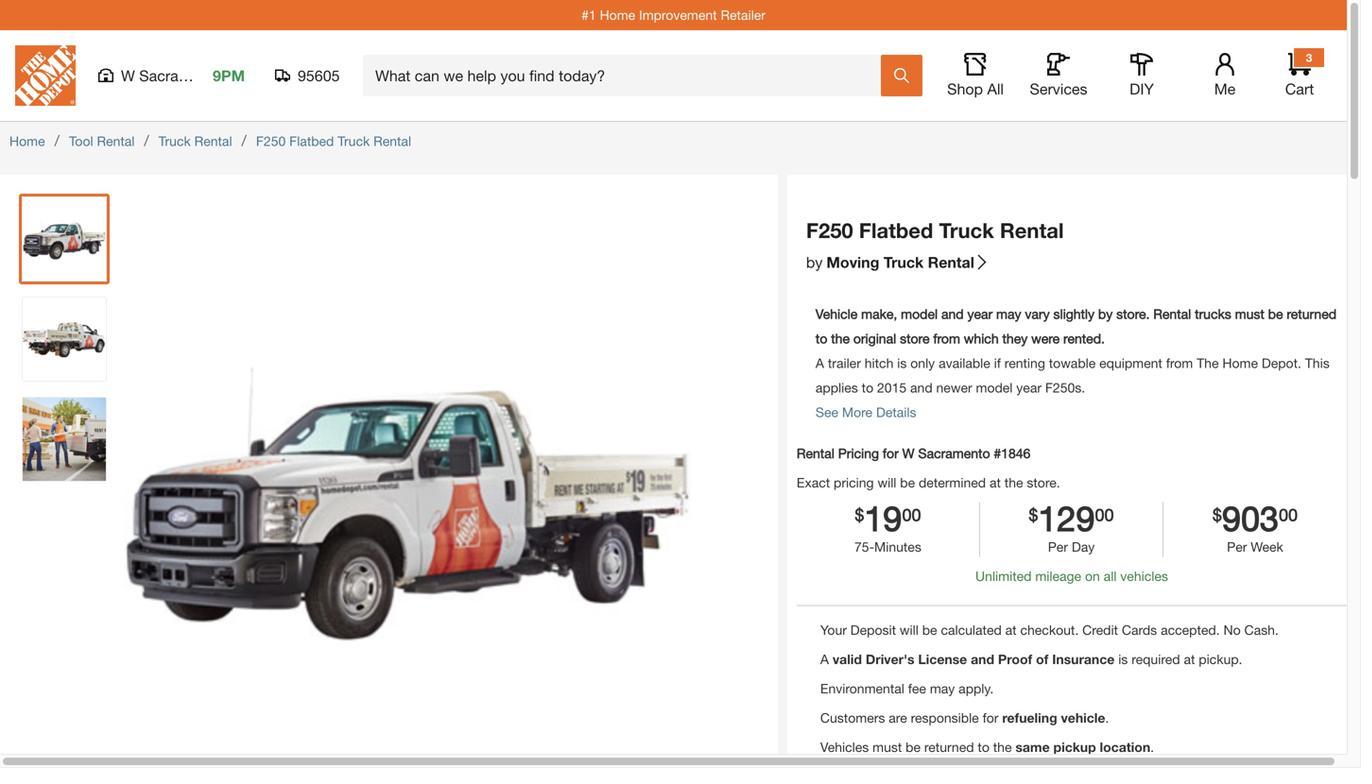 Task type: locate. For each thing, give the bounding box(es) containing it.
0 vertical spatial w
[[121, 67, 135, 85]]

by left moving
[[806, 253, 823, 271]]

from
[[933, 331, 960, 346], [1166, 355, 1193, 371]]

be down are
[[906, 740, 921, 755]]

1 vertical spatial a
[[820, 652, 829, 668]]

all
[[987, 80, 1004, 98]]

0 vertical spatial returned
[[1287, 306, 1337, 322]]

0 vertical spatial store.
[[1116, 306, 1150, 322]]

sacramento up determined
[[918, 446, 990, 461]]

1 horizontal spatial may
[[996, 306, 1021, 322]]

1 horizontal spatial for
[[983, 711, 999, 726]]

0 horizontal spatial per
[[1048, 539, 1068, 555]]

f250 up moving
[[806, 218, 853, 243]]

from up available
[[933, 331, 960, 346]]

flatbed
[[289, 133, 334, 149], [859, 218, 933, 243]]

0 horizontal spatial year
[[967, 306, 993, 322]]

1 vertical spatial f250 flatbed truck rental
[[806, 218, 1064, 243]]

1 vertical spatial by
[[1098, 306, 1113, 322]]

1 horizontal spatial 00
[[1095, 505, 1114, 525]]

moving truck rental
[[827, 253, 974, 271]]

a left valid on the bottom right
[[820, 652, 829, 668]]

proof
[[998, 652, 1032, 668]]

3 $ from the left
[[1213, 505, 1222, 525]]

$ 903 00
[[1213, 498, 1298, 538]]

the
[[1197, 355, 1219, 371]]

129 dollars and 00 cents element containing $
[[1029, 502, 1038, 535]]

129 dollars and 00 cents element
[[980, 498, 1163, 538], [1038, 498, 1095, 538], [1029, 502, 1038, 535], [1095, 502, 1114, 535]]

2 vertical spatial to
[[978, 740, 990, 755]]

f250
[[256, 133, 286, 149], [806, 218, 853, 243]]

w up the exact pricing will be determined at the store.
[[902, 446, 915, 461]]

f250s.
[[1045, 380, 1085, 396]]

license
[[918, 652, 967, 668]]

1 vertical spatial the
[[1005, 475, 1023, 491]]

be down rental pricing for w sacramento # 1846
[[900, 475, 915, 491]]

2 horizontal spatial $
[[1213, 505, 1222, 525]]

$ 129 00
[[1029, 498, 1114, 538]]

by
[[806, 253, 823, 271], [1098, 306, 1113, 322]]

19 dollars and 00 cents element containing 00
[[902, 502, 921, 535]]

$ for 19
[[855, 505, 864, 525]]

hitch
[[865, 355, 894, 371]]

year up which
[[967, 306, 993, 322]]

1 horizontal spatial and
[[941, 306, 964, 322]]

the down vehicle on the top right
[[831, 331, 850, 346]]

0 horizontal spatial flatbed
[[289, 133, 334, 149]]

only
[[911, 355, 935, 371]]

tool
[[69, 133, 93, 149]]

0 horizontal spatial $
[[855, 505, 864, 525]]

00 up all
[[1095, 505, 1114, 525]]

truck up moving truck rental
[[939, 218, 994, 243]]

1 vertical spatial must
[[873, 740, 902, 755]]

for right pricing
[[883, 446, 899, 461]]

the left same
[[993, 740, 1012, 755]]

2 vertical spatial and
[[971, 652, 994, 668]]

this
[[1305, 355, 1330, 371]]

903 dollars and 00 cents element
[[1164, 498, 1347, 538], [1222, 498, 1279, 538], [1213, 502, 1222, 535], [1279, 502, 1298, 535]]

home left tool
[[9, 133, 45, 149]]

is left required
[[1118, 652, 1128, 668]]

and
[[941, 306, 964, 322], [910, 380, 933, 396], [971, 652, 994, 668]]

your deposit will be calculated at checkout. credit cards accepted. no cash.
[[820, 623, 1279, 638]]

services
[[1030, 80, 1088, 98]]

for up vehicles must be returned to the same pickup location .
[[983, 711, 999, 726]]

returned up "this" on the top
[[1287, 306, 1337, 322]]

1 vertical spatial and
[[910, 380, 933, 396]]

me button
[[1195, 53, 1255, 98]]

00 up week
[[1279, 505, 1298, 525]]

and down only
[[910, 380, 933, 396]]

available
[[939, 355, 990, 371]]

on
[[1085, 569, 1100, 584]]

1 horizontal spatial per
[[1227, 539, 1247, 555]]

1 horizontal spatial returned
[[1287, 306, 1337, 322]]

1 vertical spatial model
[[976, 380, 1013, 396]]

0 horizontal spatial 00
[[902, 505, 921, 525]]

2 vertical spatial at
[[1184, 652, 1195, 668]]

the down 1846
[[1005, 475, 1023, 491]]

store
[[900, 331, 930, 346]]

2 horizontal spatial to
[[978, 740, 990, 755]]

. right pickup at the bottom right
[[1151, 740, 1154, 755]]

home right the
[[1223, 355, 1258, 371]]

00 up minutes
[[902, 505, 921, 525]]

the
[[831, 331, 850, 346], [1005, 475, 1023, 491], [993, 740, 1012, 755]]

1 vertical spatial w
[[902, 446, 915, 461]]

#1
[[581, 7, 596, 23]]

store. up equipment at the top right of page
[[1116, 306, 1150, 322]]

per left day
[[1048, 539, 1068, 555]]

model
[[901, 306, 938, 322], [976, 380, 1013, 396]]

at down #
[[990, 475, 1001, 491]]

2 horizontal spatial at
[[1184, 652, 1195, 668]]

0 vertical spatial f250 flatbed truck rental
[[256, 133, 411, 149]]

vehicle
[[816, 306, 858, 322]]

2 $ from the left
[[1029, 505, 1038, 525]]

details
[[876, 405, 916, 420]]

0 horizontal spatial f250 flatbed truck rental
[[256, 133, 411, 149]]

model down if
[[976, 380, 1013, 396]]

at down accepted.
[[1184, 652, 1195, 668]]

0 horizontal spatial may
[[930, 681, 955, 697]]

will right 'pricing'
[[878, 475, 897, 491]]

year down renting
[[1016, 380, 1042, 396]]

shop all
[[947, 80, 1004, 98]]

00 inside $ 903 00
[[1279, 505, 1298, 525]]

1 00 from the left
[[902, 505, 921, 525]]

vehicle
[[1061, 711, 1105, 726]]

1 vertical spatial to
[[862, 380, 874, 396]]

19 dollars and 00 cents element
[[797, 498, 979, 538], [864, 498, 902, 538], [855, 502, 864, 535], [902, 502, 921, 535]]

3 00 from the left
[[1279, 505, 1298, 525]]

0 horizontal spatial from
[[933, 331, 960, 346]]

w up tool rental
[[121, 67, 135, 85]]

2 per from the left
[[1227, 539, 1247, 555]]

1 horizontal spatial store.
[[1116, 306, 1150, 322]]

2 00 from the left
[[1095, 505, 1114, 525]]

0 vertical spatial .
[[1105, 711, 1109, 726]]

a
[[816, 355, 824, 371], [820, 652, 829, 668]]

0 horizontal spatial f250
[[256, 133, 286, 149]]

rental
[[97, 133, 135, 149], [194, 133, 232, 149], [373, 133, 411, 149], [1000, 218, 1064, 243], [928, 253, 974, 271], [1154, 306, 1191, 322], [797, 446, 835, 461]]

must down are
[[873, 740, 902, 755]]

will up driver's
[[900, 623, 919, 638]]

1 horizontal spatial .
[[1151, 740, 1154, 755]]

0 vertical spatial is
[[897, 355, 907, 371]]

is left only
[[897, 355, 907, 371]]

1 vertical spatial home
[[9, 133, 45, 149]]

0 horizontal spatial must
[[873, 740, 902, 755]]

the home depot logo image
[[15, 45, 76, 106]]

a inside "vehicle make, model and year may vary slightly by store. rental trucks must be returned to the original store from which they were rented. a trailer hitch is only available if renting towable equipment from the home depot. this applies to 2015 and newer model year f250s. see more details"
[[816, 355, 824, 371]]

at up proof
[[1005, 623, 1017, 638]]

week
[[1251, 539, 1283, 555]]

may up they
[[996, 306, 1021, 322]]

per left week
[[1227, 539, 1247, 555]]

1 vertical spatial .
[[1151, 740, 1154, 755]]

1 horizontal spatial is
[[1118, 652, 1128, 668]]

00 inside $ 129 00
[[1095, 505, 1114, 525]]

2 vertical spatial home
[[1223, 355, 1258, 371]]

0 vertical spatial and
[[941, 306, 964, 322]]

home right #1
[[600, 7, 635, 23]]

a left trailer
[[816, 355, 824, 371]]

0 horizontal spatial w
[[121, 67, 135, 85]]

0 horizontal spatial returned
[[924, 740, 974, 755]]

a valid driver's license and proof of insurance is required at pickup.
[[820, 652, 1243, 668]]

What can we help you find today? search field
[[375, 56, 880, 95]]

1 vertical spatial from
[[1166, 355, 1193, 371]]

returned down responsible
[[924, 740, 974, 755]]

may inside "vehicle make, model and year may vary slightly by store. rental trucks must be returned to the original store from which they were rented. a trailer hitch is only available if renting towable equipment from the home depot. this applies to 2015 and newer model year f250s. see more details"
[[996, 306, 1021, 322]]

903
[[1222, 498, 1279, 538]]

and up available
[[941, 306, 964, 322]]

per week
[[1227, 539, 1283, 555]]

1 horizontal spatial sacramento
[[918, 446, 990, 461]]

0 horizontal spatial at
[[990, 475, 1001, 491]]

sacramento up truck rental link
[[139, 67, 221, 85]]

shop all button
[[945, 53, 1006, 98]]

2 horizontal spatial and
[[971, 652, 994, 668]]

pricing
[[838, 446, 879, 461]]

0 vertical spatial will
[[878, 475, 897, 491]]

applies
[[816, 380, 858, 396]]

at
[[990, 475, 1001, 491], [1005, 623, 1017, 638], [1184, 652, 1195, 668]]

rented.
[[1063, 331, 1105, 346]]

$ inside $ 903 00
[[1213, 505, 1222, 525]]

flatbed up moving truck rental
[[859, 218, 933, 243]]

by right slightly at right
[[1098, 306, 1113, 322]]

$ for 129
[[1029, 505, 1038, 525]]

0 horizontal spatial is
[[897, 355, 907, 371]]

95605 button
[[275, 66, 340, 85]]

1 horizontal spatial must
[[1235, 306, 1265, 322]]

more
[[842, 405, 873, 420]]

2 horizontal spatial home
[[1223, 355, 1258, 371]]

1 per from the left
[[1048, 539, 1068, 555]]

1 horizontal spatial from
[[1166, 355, 1193, 371]]

f250 flatbed truck rental down 95605
[[256, 133, 411, 149]]

1 vertical spatial sacramento
[[918, 446, 990, 461]]

determined
[[919, 475, 986, 491]]

$
[[855, 505, 864, 525], [1029, 505, 1038, 525], [1213, 505, 1222, 525]]

may
[[996, 306, 1021, 322], [930, 681, 955, 697]]

to down vehicle on the top right
[[816, 331, 827, 346]]

0 horizontal spatial will
[[878, 475, 897, 491]]

$ inside "$ 19 00"
[[855, 505, 864, 525]]

will
[[878, 475, 897, 491], [900, 623, 919, 638]]

from left the
[[1166, 355, 1193, 371]]

home link
[[9, 133, 45, 149]]

0 vertical spatial the
[[831, 331, 850, 346]]

0 horizontal spatial for
[[883, 446, 899, 461]]

1 horizontal spatial home
[[600, 7, 635, 23]]

1 vertical spatial will
[[900, 623, 919, 638]]

0 vertical spatial a
[[816, 355, 824, 371]]

0 horizontal spatial .
[[1105, 711, 1109, 726]]

diy
[[1130, 80, 1154, 98]]

store. down 1846
[[1027, 475, 1060, 491]]

be
[[1268, 306, 1283, 322], [900, 475, 915, 491], [922, 623, 937, 638], [906, 740, 921, 755]]

1 horizontal spatial at
[[1005, 623, 1017, 638]]

exact
[[797, 475, 830, 491]]

1 horizontal spatial will
[[900, 623, 919, 638]]

f250 flatbed truck rental up moving truck rental
[[806, 218, 1064, 243]]

be up depot.
[[1268, 306, 1283, 322]]

0 vertical spatial home
[[600, 7, 635, 23]]

$ inside $ 129 00
[[1029, 505, 1038, 525]]

will for deposit
[[900, 623, 919, 638]]

1 horizontal spatial $
[[1029, 505, 1038, 525]]

truck
[[159, 133, 191, 149], [338, 133, 370, 149], [939, 218, 994, 243], [884, 253, 924, 271]]

1 horizontal spatial by
[[1098, 306, 1113, 322]]

0 vertical spatial must
[[1235, 306, 1265, 322]]

f250 down 95605 button
[[256, 133, 286, 149]]

0 vertical spatial sacramento
[[139, 67, 221, 85]]

. up location at the bottom right of the page
[[1105, 711, 1109, 726]]

1 vertical spatial at
[[1005, 623, 1017, 638]]

responsible
[[911, 711, 979, 726]]

load n go flatbed truck large 01 a.0 image
[[23, 198, 106, 281]]

1 horizontal spatial to
[[862, 380, 874, 396]]

1 vertical spatial year
[[1016, 380, 1042, 396]]

00 for 903
[[1279, 505, 1298, 525]]

00 inside "$ 19 00"
[[902, 505, 921, 525]]

1 vertical spatial flatbed
[[859, 218, 933, 243]]

1 vertical spatial store.
[[1027, 475, 1060, 491]]

1 horizontal spatial model
[[976, 380, 1013, 396]]

1 horizontal spatial flatbed
[[859, 218, 933, 243]]

calculated
[[941, 623, 1002, 638]]

1 vertical spatial for
[[983, 711, 999, 726]]

flatbed down 95605 button
[[289, 133, 334, 149]]

may right fee
[[930, 681, 955, 697]]

deposit
[[851, 623, 896, 638]]

cash.
[[1244, 623, 1279, 638]]

credit
[[1082, 623, 1118, 638]]

and up apply.
[[971, 652, 994, 668]]

to left 2015
[[862, 380, 874, 396]]

fee
[[908, 681, 926, 697]]

0 horizontal spatial model
[[901, 306, 938, 322]]

0 vertical spatial from
[[933, 331, 960, 346]]

2 horizontal spatial 00
[[1279, 505, 1298, 525]]

is inside "vehicle make, model and year may vary slightly by store. rental trucks must be returned to the original store from which they were rented. a trailer hitch is only available if renting towable equipment from the home depot. this applies to 2015 and newer model year f250s. see more details"
[[897, 355, 907, 371]]

driver's
[[866, 652, 915, 668]]

make,
[[861, 306, 897, 322]]

903 dollars and 00 cents element containing $
[[1213, 502, 1222, 535]]

1 vertical spatial f250
[[806, 218, 853, 243]]

0 horizontal spatial by
[[806, 253, 823, 271]]

0 vertical spatial for
[[883, 446, 899, 461]]

3
[[1306, 51, 1312, 64]]

1 $ from the left
[[855, 505, 864, 525]]

must
[[1235, 306, 1265, 322], [873, 740, 902, 755]]

must right trucks
[[1235, 306, 1265, 322]]

to down customers are responsible for refueling vehicle .
[[978, 740, 990, 755]]

home
[[600, 7, 635, 23], [9, 133, 45, 149], [1223, 355, 1258, 371]]

see
[[816, 405, 838, 420]]

0 vertical spatial flatbed
[[289, 133, 334, 149]]

0 horizontal spatial to
[[816, 331, 827, 346]]

model up store
[[901, 306, 938, 322]]



Task type: describe. For each thing, give the bounding box(es) containing it.
per for 129
[[1048, 539, 1068, 555]]

diy button
[[1112, 53, 1172, 98]]

trucks
[[1195, 306, 1231, 322]]

903 dollars and 00 cents element containing 00
[[1279, 502, 1298, 535]]

rental inside "vehicle make, model and year may vary slightly by store. rental trucks must be returned to the original store from which they were rented. a trailer hitch is only available if renting towable equipment from the home depot. this applies to 2015 and newer model year f250s. see more details"
[[1154, 306, 1191, 322]]

pricing
[[834, 475, 874, 491]]

0 horizontal spatial sacramento
[[139, 67, 221, 85]]

tool rental link
[[69, 133, 135, 149]]

$ 19 00
[[855, 498, 921, 538]]

truck down w sacramento 9pm
[[159, 133, 191, 149]]

environmental fee may apply.
[[820, 681, 994, 697]]

cart
[[1285, 80, 1314, 98]]

0 vertical spatial by
[[806, 253, 823, 271]]

store. inside "vehicle make, model and year may vary slightly by store. rental trucks must be returned to the original store from which they were rented. a trailer hitch is only available if renting towable equipment from the home depot. this applies to 2015 and newer model year f250s. see more details"
[[1116, 306, 1150, 322]]

1 vertical spatial returned
[[924, 740, 974, 755]]

at for determined
[[990, 475, 1001, 491]]

0 vertical spatial model
[[901, 306, 938, 322]]

00 for 19
[[902, 505, 921, 525]]

1846
[[1001, 446, 1031, 461]]

per day
[[1048, 539, 1095, 555]]

vary
[[1025, 306, 1050, 322]]

same
[[1016, 740, 1050, 755]]

depot.
[[1262, 355, 1302, 371]]

improvement
[[639, 7, 717, 23]]

shop
[[947, 80, 983, 98]]

unlimited
[[976, 569, 1032, 584]]

1 horizontal spatial w
[[902, 446, 915, 461]]

if
[[994, 355, 1001, 371]]

1 vertical spatial is
[[1118, 652, 1128, 668]]

f250 flatbed truck rental link
[[256, 133, 411, 149]]

9pm
[[213, 67, 245, 85]]

required
[[1132, 652, 1180, 668]]

must inside "vehicle make, model and year may vary slightly by store. rental trucks must be returned to the original store from which they were rented. a trailer hitch is only available if renting towable equipment from the home depot. this applies to 2015 and newer model year f250s. see more details"
[[1235, 306, 1265, 322]]

insurance
[[1052, 652, 1115, 668]]

vehicle make, model and year may vary slightly by store. rental trucks must be returned to the original store from which they were rented. a trailer hitch is only available if renting towable equipment from the home depot. this applies to 2015 and newer model year f250s. see more details
[[816, 306, 1337, 420]]

0 vertical spatial to
[[816, 331, 827, 346]]

0 vertical spatial year
[[967, 306, 993, 322]]

truck right moving
[[884, 253, 924, 271]]

00 for 129
[[1095, 505, 1114, 525]]

be inside "vehicle make, model and year may vary slightly by store. rental trucks must be returned to the original store from which they were rented. a trailer hitch is only available if renting towable equipment from the home depot. this applies to 2015 and newer model year f250s. see more details"
[[1268, 306, 1283, 322]]

will for pricing
[[878, 475, 897, 491]]

vehicles
[[820, 740, 869, 755]]

129 dollars and 00 cents element containing 00
[[1095, 502, 1114, 535]]

they
[[1002, 331, 1028, 346]]

0 horizontal spatial store.
[[1027, 475, 1060, 491]]

original
[[853, 331, 896, 346]]

0 vertical spatial f250
[[256, 133, 286, 149]]

checkout.
[[1020, 623, 1079, 638]]

load n go flatbed truck large 03 a.2 image
[[23, 398, 106, 481]]

minutes
[[874, 539, 921, 555]]

by inside "vehicle make, model and year may vary slightly by store. rental trucks must be returned to the original store from which they were rented. a trailer hitch is only available if renting towable equipment from the home depot. this applies to 2015 and newer model year f250s. see more details"
[[1098, 306, 1113, 322]]

services button
[[1028, 53, 1089, 98]]

pickup.
[[1199, 652, 1243, 668]]

me
[[1214, 80, 1236, 98]]

were
[[1031, 331, 1060, 346]]

per for 903
[[1227, 539, 1247, 555]]

retailer
[[721, 7, 766, 23]]

cards
[[1122, 623, 1157, 638]]

at for calculated
[[1005, 623, 1017, 638]]

load n go flatbed truck large 02 a.1 image
[[23, 298, 106, 381]]

your
[[820, 623, 847, 638]]

truck rental link
[[159, 133, 232, 149]]

newer
[[936, 380, 972, 396]]

are
[[889, 711, 907, 726]]

refueling
[[1002, 711, 1057, 726]]

valid
[[833, 652, 862, 668]]

mileage
[[1035, 569, 1081, 584]]

2015
[[877, 380, 907, 396]]

customers
[[820, 711, 885, 726]]

see more details link
[[816, 405, 916, 420]]

renting
[[1005, 355, 1045, 371]]

truck down 95605
[[338, 133, 370, 149]]

2 vertical spatial the
[[993, 740, 1012, 755]]

moving
[[827, 253, 880, 271]]

equipment
[[1100, 355, 1163, 371]]

1 horizontal spatial f250
[[806, 218, 853, 243]]

w sacramento 9pm
[[121, 67, 245, 85]]

home inside "vehicle make, model and year may vary slightly by store. rental trucks must be returned to the original store from which they were rented. a trailer hitch is only available if renting towable equipment from the home depot. this applies to 2015 and newer model year f250s. see more details"
[[1223, 355, 1258, 371]]

exact pricing will be determined at the store.
[[797, 475, 1060, 491]]

pickup
[[1054, 740, 1096, 755]]

129
[[1038, 498, 1095, 538]]

$ for 903
[[1213, 505, 1222, 525]]

all
[[1104, 569, 1117, 584]]

vehicles
[[1120, 569, 1168, 584]]

be up license
[[922, 623, 937, 638]]

#1 home improvement retailer
[[581, 7, 766, 23]]

1 vertical spatial may
[[930, 681, 955, 697]]

19
[[864, 498, 902, 538]]

19 dollars and 00 cents element containing $
[[855, 502, 864, 535]]

the inside "vehicle make, model and year may vary slightly by store. rental trucks must be returned to the original store from which they were rented. a trailer hitch is only available if renting towable equipment from the home depot. this applies to 2015 and newer model year f250s. see more details"
[[831, 331, 850, 346]]

apply.
[[959, 681, 994, 697]]

0 horizontal spatial home
[[9, 133, 45, 149]]

day
[[1072, 539, 1095, 555]]

accepted.
[[1161, 623, 1220, 638]]

of
[[1036, 652, 1049, 668]]

customers are responsible for refueling vehicle .
[[820, 711, 1109, 726]]

no
[[1224, 623, 1241, 638]]

rental pricing for w sacramento # 1846
[[797, 446, 1031, 461]]

1 horizontal spatial year
[[1016, 380, 1042, 396]]

returned inside "vehicle make, model and year may vary slightly by store. rental trucks must be returned to the original store from which they were rented. a trailer hitch is only available if renting towable equipment from the home depot. this applies to 2015 and newer model year f250s. see more details"
[[1287, 306, 1337, 322]]

truck rental
[[159, 133, 232, 149]]

location
[[1100, 740, 1151, 755]]

environmental
[[820, 681, 905, 697]]

vehicles must be returned to the same pickup location .
[[820, 740, 1154, 755]]

1 horizontal spatial f250 flatbed truck rental
[[806, 218, 1064, 243]]

0 horizontal spatial and
[[910, 380, 933, 396]]

trailer
[[828, 355, 861, 371]]

75-minutes
[[855, 539, 921, 555]]



Task type: vqa. For each thing, say whether or not it's contained in the screenshot.


